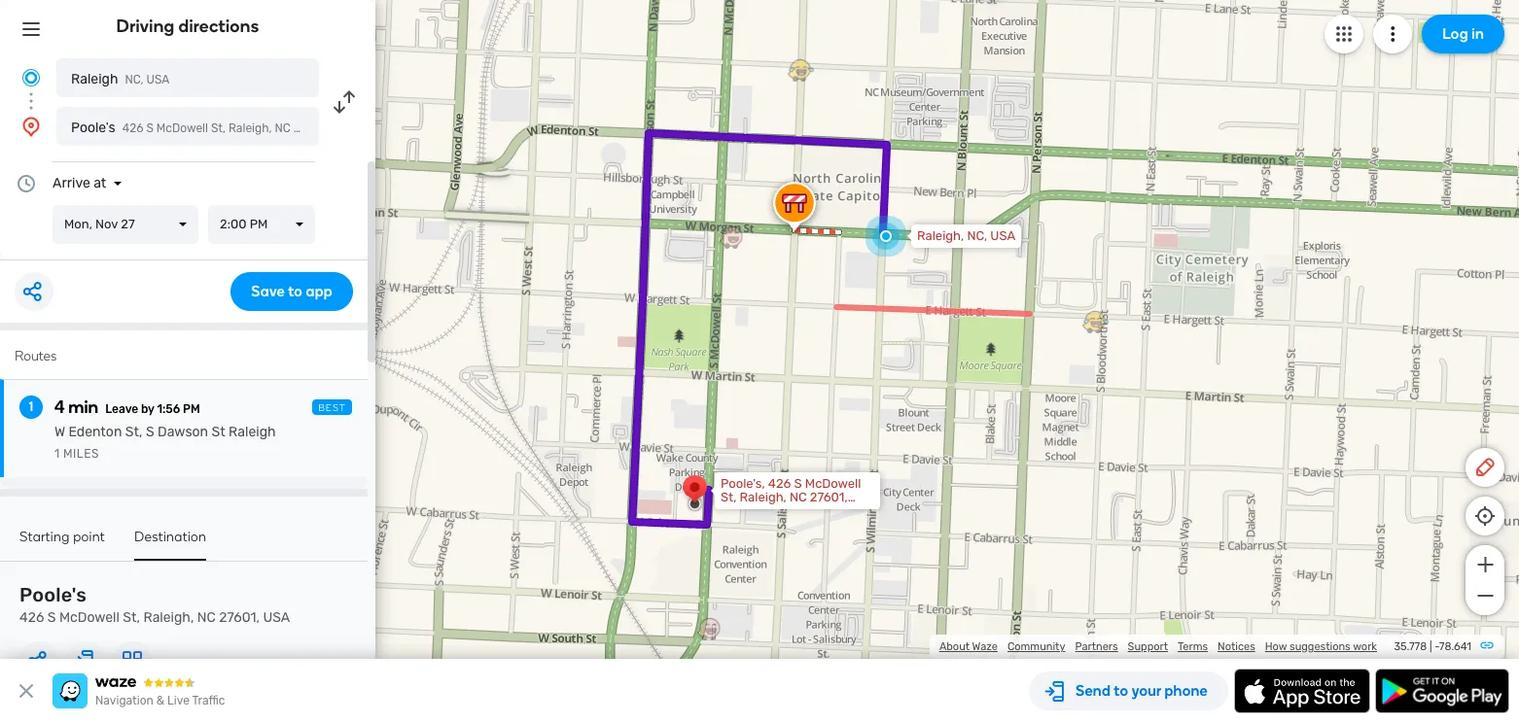 Task type: vqa. For each thing, say whether or not it's contained in the screenshot.
Waze Audio Player Faqs
no



Task type: locate. For each thing, give the bounding box(es) containing it.
pm right 1:56
[[183, 403, 200, 416]]

poole's down "starting point" button
[[19, 584, 87, 607]]

0 horizontal spatial nc
[[197, 610, 216, 627]]

0 horizontal spatial 1
[[29, 399, 33, 415]]

about
[[940, 641, 970, 654]]

0 horizontal spatial pm
[[183, 403, 200, 416]]

4 min leave by 1:56 pm
[[54, 397, 200, 418]]

0 horizontal spatial 426
[[19, 610, 44, 627]]

raleigh
[[71, 71, 118, 88], [229, 424, 276, 441]]

s down by at the left
[[146, 424, 154, 441]]

0 horizontal spatial 27601,
[[219, 610, 260, 627]]

2 horizontal spatial nc
[[790, 490, 807, 505]]

x image
[[15, 680, 38, 703]]

nc,
[[125, 73, 144, 87], [967, 229, 988, 243]]

destination
[[134, 529, 207, 546]]

0 vertical spatial pm
[[250, 217, 268, 232]]

2 vertical spatial nc
[[197, 610, 216, 627]]

leave
[[105, 403, 138, 416]]

mon, nov 27
[[64, 217, 135, 232]]

partners
[[1075, 641, 1118, 654]]

how suggestions work link
[[1265, 641, 1378, 654]]

35.778 | -78.641
[[1395, 641, 1472, 654]]

nc
[[275, 122, 291, 135], [790, 490, 807, 505], [197, 610, 216, 627]]

pm inside list box
[[250, 217, 268, 232]]

mcdowell right poole's,
[[805, 477, 861, 491]]

1 vertical spatial raleigh
[[229, 424, 276, 441]]

support
[[1128, 641, 1168, 654]]

poole's 426 s mcdowell st, raleigh, nc 27601, usa
[[71, 120, 354, 136], [19, 584, 290, 627]]

1 vertical spatial mcdowell
[[805, 477, 861, 491]]

2 horizontal spatial 426
[[768, 477, 791, 491]]

community link
[[1008, 641, 1066, 654]]

raleigh right st
[[229, 424, 276, 441]]

poole's, 426 s mcdowell st, raleigh, nc 27601, usa
[[721, 477, 861, 519]]

pm right 2:00
[[250, 217, 268, 232]]

s inside poole's, 426 s mcdowell st, raleigh, nc 27601, usa
[[794, 477, 802, 491]]

raleigh, nc, usa
[[917, 229, 1016, 243]]

0 vertical spatial nc,
[[125, 73, 144, 87]]

st
[[212, 424, 225, 441]]

notices link
[[1218, 641, 1256, 654]]

0 vertical spatial 27601,
[[293, 122, 328, 135]]

mcdowell down "starting point" button
[[59, 610, 120, 627]]

destination button
[[134, 529, 207, 561]]

1 horizontal spatial raleigh
[[229, 424, 276, 441]]

traffic
[[192, 695, 225, 708]]

1 horizontal spatial 27601,
[[293, 122, 328, 135]]

mcdowell
[[156, 122, 208, 135], [805, 477, 861, 491], [59, 610, 120, 627]]

2 vertical spatial mcdowell
[[59, 610, 120, 627]]

best
[[318, 403, 346, 414]]

1 horizontal spatial 1
[[54, 448, 60, 461]]

1 horizontal spatial mcdowell
[[156, 122, 208, 135]]

1 vertical spatial nc
[[790, 490, 807, 505]]

nc, inside "raleigh nc, usa"
[[125, 73, 144, 87]]

w
[[54, 424, 65, 441]]

1 vertical spatial pm
[[183, 403, 200, 416]]

st,
[[211, 122, 226, 135], [125, 424, 142, 441], [721, 490, 737, 505], [123, 610, 140, 627]]

&
[[156, 695, 165, 708]]

2 horizontal spatial 27601,
[[810, 490, 848, 505]]

by
[[141, 403, 154, 416]]

0 vertical spatial raleigh
[[71, 71, 118, 88]]

s down "raleigh nc, usa"
[[146, 122, 154, 135]]

live
[[167, 695, 190, 708]]

1 horizontal spatial nc,
[[967, 229, 988, 243]]

1 horizontal spatial nc
[[275, 122, 291, 135]]

routes
[[15, 348, 57, 365]]

poole's
[[71, 120, 115, 136], [19, 584, 87, 607]]

arrive at
[[53, 175, 106, 192]]

0 vertical spatial nc
[[275, 122, 291, 135]]

community
[[1008, 641, 1066, 654]]

0 horizontal spatial mcdowell
[[59, 610, 120, 627]]

point
[[73, 529, 105, 546]]

usa inside poole's, 426 s mcdowell st, raleigh, nc 27601, usa
[[721, 504, 746, 519]]

terms link
[[1178, 641, 1208, 654]]

terms
[[1178, 641, 1208, 654]]

1 vertical spatial 27601,
[[810, 490, 848, 505]]

usa
[[146, 73, 170, 87], [331, 122, 354, 135], [991, 229, 1016, 243], [721, 504, 746, 519], [263, 610, 290, 627]]

426 inside poole's, 426 s mcdowell st, raleigh, nc 27601, usa
[[768, 477, 791, 491]]

mcdowell down "raleigh nc, usa"
[[156, 122, 208, 135]]

2 horizontal spatial mcdowell
[[805, 477, 861, 491]]

poole's down "raleigh nc, usa"
[[71, 120, 115, 136]]

zoom out image
[[1473, 585, 1498, 608]]

426 down "raleigh nc, usa"
[[122, 122, 143, 135]]

426
[[122, 122, 143, 135], [768, 477, 791, 491], [19, 610, 44, 627]]

27601,
[[293, 122, 328, 135], [810, 490, 848, 505], [219, 610, 260, 627]]

miles
[[63, 448, 99, 461]]

0 vertical spatial poole's 426 s mcdowell st, raleigh, nc 27601, usa
[[71, 120, 354, 136]]

1 vertical spatial 426
[[768, 477, 791, 491]]

nc, for raleigh
[[125, 73, 144, 87]]

pencil image
[[1474, 456, 1497, 480]]

raleigh,
[[229, 122, 272, 135], [917, 229, 964, 243], [740, 490, 787, 505], [143, 610, 194, 627]]

27
[[121, 217, 135, 232]]

426 right poole's,
[[768, 477, 791, 491]]

s
[[146, 122, 154, 135], [146, 424, 154, 441], [794, 477, 802, 491], [47, 610, 56, 627]]

426 up x icon
[[19, 610, 44, 627]]

1 down w on the bottom left of the page
[[54, 448, 60, 461]]

1 horizontal spatial pm
[[250, 217, 268, 232]]

location image
[[19, 115, 43, 138]]

|
[[1430, 641, 1433, 654]]

1 vertical spatial 1
[[54, 448, 60, 461]]

0 horizontal spatial nc,
[[125, 73, 144, 87]]

pm
[[250, 217, 268, 232], [183, 403, 200, 416]]

at
[[94, 175, 106, 192]]

arrive
[[53, 175, 90, 192]]

raleigh right current location icon
[[71, 71, 118, 88]]

edenton
[[68, 424, 122, 441]]

s right poole's,
[[794, 477, 802, 491]]

clock image
[[15, 172, 38, 196]]

1 left 4 at the left bottom of the page
[[29, 399, 33, 415]]

about waze link
[[940, 641, 998, 654]]

raleigh inside w edenton st, s dawson st raleigh 1 miles
[[229, 424, 276, 441]]

0 vertical spatial mcdowell
[[156, 122, 208, 135]]

1 horizontal spatial 426
[[122, 122, 143, 135]]

1:56
[[157, 403, 180, 416]]

usa inside "raleigh nc, usa"
[[146, 73, 170, 87]]

1
[[29, 399, 33, 415], [54, 448, 60, 461]]

min
[[68, 397, 98, 418]]

0 vertical spatial 426
[[122, 122, 143, 135]]

nc inside poole's, 426 s mcdowell st, raleigh, nc 27601, usa
[[790, 490, 807, 505]]

1 vertical spatial nc,
[[967, 229, 988, 243]]

-
[[1435, 641, 1440, 654]]

suggestions
[[1290, 641, 1351, 654]]



Task type: describe. For each thing, give the bounding box(es) containing it.
driving directions
[[116, 16, 259, 37]]

driving
[[116, 16, 175, 37]]

nc, for raleigh,
[[967, 229, 988, 243]]

1 inside w edenton st, s dawson st raleigh 1 miles
[[54, 448, 60, 461]]

starting
[[19, 529, 70, 546]]

raleigh, inside poole's, 426 s mcdowell st, raleigh, nc 27601, usa
[[740, 490, 787, 505]]

navigation
[[95, 695, 154, 708]]

2 vertical spatial 426
[[19, 610, 44, 627]]

partners link
[[1075, 641, 1118, 654]]

navigation & live traffic
[[95, 695, 225, 708]]

waze
[[972, 641, 998, 654]]

starting point button
[[19, 529, 105, 559]]

0 vertical spatial poole's
[[71, 120, 115, 136]]

s inside w edenton st, s dawson st raleigh 1 miles
[[146, 424, 154, 441]]

1 vertical spatial poole's 426 s mcdowell st, raleigh, nc 27601, usa
[[19, 584, 290, 627]]

support link
[[1128, 641, 1168, 654]]

nov
[[95, 217, 118, 232]]

0 horizontal spatial raleigh
[[71, 71, 118, 88]]

zoom in image
[[1473, 554, 1498, 577]]

0 vertical spatial 1
[[29, 399, 33, 415]]

4
[[54, 397, 65, 418]]

35.778
[[1395, 641, 1427, 654]]

mon, nov 27 list box
[[53, 205, 198, 244]]

work
[[1353, 641, 1378, 654]]

2:00 pm list box
[[208, 205, 315, 244]]

2 vertical spatial 27601,
[[219, 610, 260, 627]]

current location image
[[19, 66, 43, 90]]

about waze community partners support terms notices how suggestions work
[[940, 641, 1378, 654]]

link image
[[1480, 638, 1495, 654]]

starting point
[[19, 529, 105, 546]]

notices
[[1218, 641, 1256, 654]]

2:00 pm
[[220, 217, 268, 232]]

w edenton st, s dawson st raleigh 1 miles
[[54, 424, 276, 461]]

directions
[[179, 16, 259, 37]]

1 vertical spatial poole's
[[19, 584, 87, 607]]

dawson
[[158, 424, 208, 441]]

poole's,
[[721, 477, 765, 491]]

pm inside 4 min leave by 1:56 pm
[[183, 403, 200, 416]]

how
[[1265, 641, 1287, 654]]

mon,
[[64, 217, 92, 232]]

st, inside poole's, 426 s mcdowell st, raleigh, nc 27601, usa
[[721, 490, 737, 505]]

mcdowell inside poole's, 426 s mcdowell st, raleigh, nc 27601, usa
[[805, 477, 861, 491]]

78.641
[[1440, 641, 1472, 654]]

27601, inside poole's, 426 s mcdowell st, raleigh, nc 27601, usa
[[810, 490, 848, 505]]

s down "starting point" button
[[47, 610, 56, 627]]

2:00
[[220, 217, 247, 232]]

st, inside w edenton st, s dawson st raleigh 1 miles
[[125, 424, 142, 441]]

raleigh nc, usa
[[71, 71, 170, 88]]



